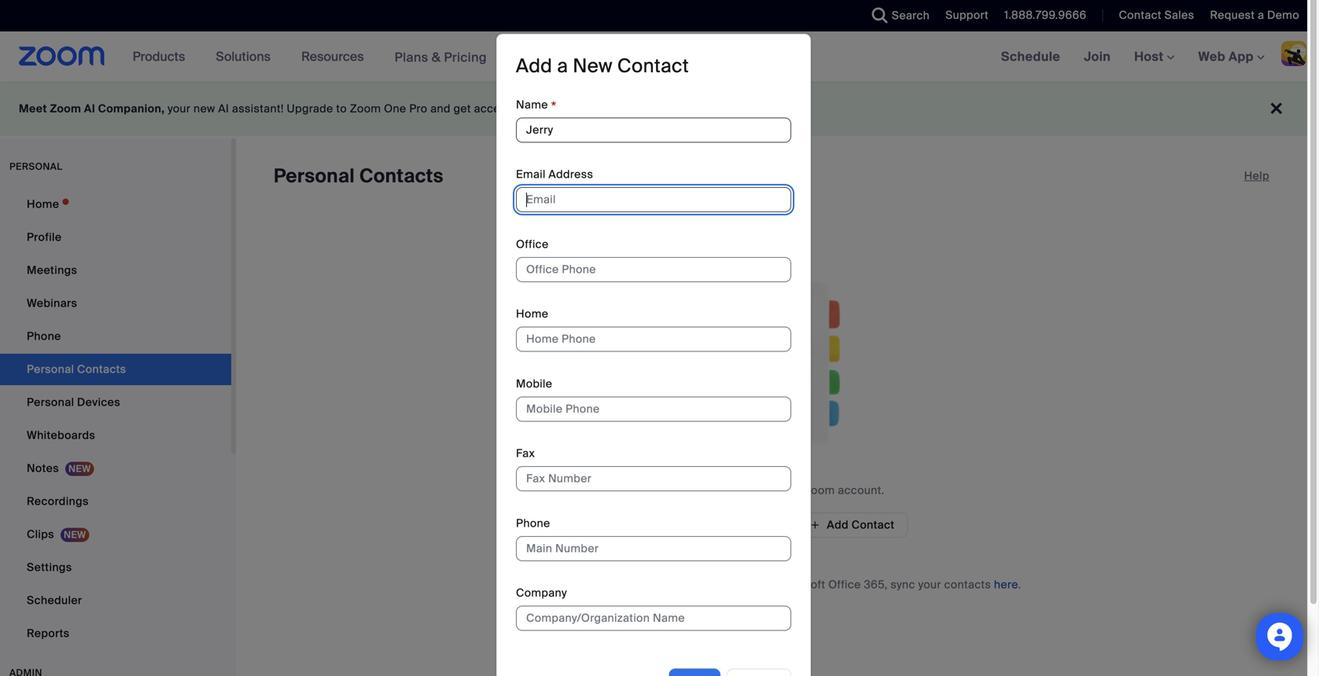 Task type: locate. For each thing, give the bounding box(es) containing it.
contact sales
[[1119, 8, 1195, 22]]

personal menu menu
[[0, 189, 231, 651]]

devices
[[77, 395, 120, 410]]

0 horizontal spatial contact
[[618, 54, 689, 78]]

upgrade
[[287, 101, 333, 116], [723, 101, 771, 116]]

pricing
[[444, 49, 487, 65]]

get
[[454, 101, 471, 116]]

zoom right meet
[[50, 101, 81, 116]]

email address
[[516, 167, 593, 182]]

your inside meet zoom ai companion, 'footer'
[[168, 101, 191, 116]]

0 vertical spatial a
[[1258, 8, 1265, 22]]

and right "exchange," on the right bottom of the page
[[751, 578, 772, 592]]

and left get on the left top of page
[[431, 101, 451, 116]]

1 vertical spatial contact
[[618, 54, 689, 78]]

request a demo link
[[1199, 0, 1319, 31], [1210, 8, 1300, 22]]

0 vertical spatial contact
[[1119, 8, 1162, 22]]

contact sales link up join
[[1107, 0, 1199, 31]]

no
[[659, 483, 674, 498]]

ai
[[84, 101, 95, 116], [218, 101, 229, 116], [529, 101, 540, 116]]

assistant!
[[232, 101, 284, 116]]

whiteboards
[[27, 428, 95, 443]]

0 horizontal spatial office
[[516, 237, 549, 252]]

and inside meet zoom ai companion, 'footer'
[[431, 101, 451, 116]]

meet
[[19, 101, 47, 116]]

to right access
[[516, 101, 526, 116]]

contact inside button
[[852, 518, 895, 533]]

recordings link
[[0, 486, 231, 518]]

clips
[[27, 528, 54, 542]]

whiteboards link
[[0, 420, 231, 452]]

home up mobile
[[516, 307, 549, 322]]

personal contacts
[[274, 164, 444, 188]]

First and Last Name text field
[[516, 118, 792, 143]]

0 vertical spatial add
[[516, 54, 552, 78]]

a left new
[[557, 54, 568, 78]]

exchange,
[[693, 578, 748, 592]]

personal inside menu
[[27, 395, 74, 410]]

added
[[727, 483, 761, 498]]

3 ai from the left
[[529, 101, 540, 116]]

Mobile text field
[[516, 397, 792, 422]]

at
[[608, 101, 619, 116]]

1 vertical spatial phone
[[516, 516, 550, 531]]

personal for personal devices
[[27, 395, 74, 410]]

microsoft down add image
[[774, 578, 826, 592]]

contact up meet zoom ai companion, 'footer'
[[618, 54, 689, 78]]

add inside button
[[827, 518, 849, 533]]

0 horizontal spatial your
[[168, 101, 191, 116]]

1 horizontal spatial a
[[1258, 8, 1265, 22]]

zoom up add image
[[804, 483, 835, 498]]

phone link
[[0, 321, 231, 352]]

microsoft up company text field
[[639, 578, 690, 592]]

Phone text field
[[516, 537, 792, 562]]

notes
[[27, 461, 59, 476]]

zoom
[[50, 101, 81, 116], [350, 101, 381, 116], [804, 483, 835, 498]]

1 horizontal spatial upgrade
[[723, 101, 771, 116]]

request
[[1210, 8, 1255, 22]]

1.888.799.9666
[[1005, 8, 1087, 22]]

1 vertical spatial add
[[827, 518, 849, 533]]

personal for personal contacts
[[274, 164, 355, 188]]

a for add
[[557, 54, 568, 78]]

your right 'added'
[[778, 483, 801, 498]]

2 vertical spatial contact
[[852, 518, 895, 533]]

0 vertical spatial contacts
[[677, 483, 724, 498]]

contacts left here
[[944, 578, 991, 592]]

0 horizontal spatial contacts
[[677, 483, 724, 498]]

microsoft
[[639, 578, 690, 592], [774, 578, 826, 592]]

0 horizontal spatial phone
[[27, 329, 61, 344]]

1 vertical spatial home
[[516, 307, 549, 322]]

here link
[[994, 578, 1018, 592]]

1 horizontal spatial add
[[827, 518, 849, 533]]

1 horizontal spatial contact
[[852, 518, 895, 533]]

office left 365,
[[829, 578, 861, 592]]

email
[[516, 167, 546, 182]]

home up profile
[[27, 197, 59, 212]]

new
[[194, 101, 215, 116]]

Home text field
[[516, 327, 792, 352]]

1 horizontal spatial microsoft
[[774, 578, 826, 592]]

zoom left one
[[350, 101, 381, 116]]

1 horizontal spatial personal
[[274, 164, 355, 188]]

2 horizontal spatial ai
[[529, 101, 540, 116]]

a for request
[[1258, 8, 1265, 22]]

ai left companion,
[[84, 101, 95, 116]]

meetings
[[27, 263, 77, 278]]

a inside dialog
[[557, 54, 568, 78]]

1 horizontal spatial and
[[751, 578, 772, 592]]

1 vertical spatial office
[[829, 578, 861, 592]]

clips link
[[0, 519, 231, 551]]

1.888.799.9666 button
[[993, 0, 1091, 31], [1005, 8, 1087, 22]]

2 horizontal spatial contact
[[1119, 8, 1162, 22]]

1 horizontal spatial phone
[[516, 516, 550, 531]]

contact sales link
[[1107, 0, 1199, 31], [1119, 8, 1195, 22]]

0 horizontal spatial and
[[431, 101, 451, 116]]

your right 'sync'
[[918, 578, 942, 592]]

to right 'added'
[[764, 483, 775, 498]]

banner
[[0, 31, 1319, 83]]

0 horizontal spatial personal
[[27, 395, 74, 410]]

add
[[516, 54, 552, 78], [827, 518, 849, 533]]

add image
[[810, 518, 821, 533]]

join link
[[1072, 31, 1123, 82]]

reports link
[[0, 618, 231, 650]]

office
[[516, 237, 549, 252], [829, 578, 861, 592]]

phone inside add a new contact dialog
[[516, 516, 550, 531]]

1 vertical spatial personal
[[27, 395, 74, 410]]

contacts right no
[[677, 483, 724, 498]]

personal
[[274, 164, 355, 188], [27, 395, 74, 410]]

add inside dialog
[[516, 54, 552, 78]]

add up name
[[516, 54, 552, 78]]

0 horizontal spatial home
[[27, 197, 59, 212]]

0 horizontal spatial ai
[[84, 101, 95, 116]]

banner containing schedule
[[0, 31, 1319, 83]]

1 vertical spatial your
[[778, 483, 801, 498]]

0 vertical spatial your
[[168, 101, 191, 116]]

meetings navigation
[[990, 31, 1319, 83]]

1 horizontal spatial your
[[778, 483, 801, 498]]

to left one
[[336, 101, 347, 116]]

0 vertical spatial and
[[431, 101, 451, 116]]

upgrade today link
[[723, 101, 805, 116]]

meetings link
[[0, 255, 231, 286]]

2 microsoft from the left
[[774, 578, 826, 592]]

2 horizontal spatial zoom
[[804, 483, 835, 498]]

scheduler link
[[0, 585, 231, 617]]

1 horizontal spatial contacts
[[944, 578, 991, 592]]

2 upgrade from the left
[[723, 101, 771, 116]]

your
[[168, 101, 191, 116], [778, 483, 801, 498], [918, 578, 942, 592]]

reports
[[27, 627, 70, 641]]

ai right new
[[218, 101, 229, 116]]

mobile
[[516, 377, 553, 391]]

upgrade right cost.
[[723, 101, 771, 116]]

plans
[[395, 49, 428, 65]]

*
[[551, 98, 557, 116]]

0 horizontal spatial a
[[557, 54, 568, 78]]

home
[[27, 197, 59, 212], [516, 307, 549, 322]]

1 horizontal spatial home
[[516, 307, 549, 322]]

contact down account.
[[852, 518, 895, 533]]

0 vertical spatial home
[[27, 197, 59, 212]]

personal devices
[[27, 395, 120, 410]]

a
[[1258, 8, 1265, 22], [557, 54, 568, 78]]

1 horizontal spatial ai
[[218, 101, 229, 116]]

support link
[[934, 0, 993, 31], [946, 8, 989, 22]]

companion,
[[98, 101, 165, 116]]

contact left sales
[[1119, 8, 1162, 22]]

a left demo at the top
[[1258, 8, 1265, 22]]

add a new contact
[[516, 54, 689, 78]]

0 vertical spatial office
[[516, 237, 549, 252]]

0 horizontal spatial microsoft
[[639, 578, 690, 592]]

0 vertical spatial phone
[[27, 329, 61, 344]]

google
[[543, 578, 582, 592]]

2 horizontal spatial to
[[764, 483, 775, 498]]

0 vertical spatial personal
[[274, 164, 355, 188]]

1 vertical spatial and
[[751, 578, 772, 592]]

and
[[431, 101, 451, 116], [751, 578, 772, 592]]

0 horizontal spatial add
[[516, 54, 552, 78]]

phone down webinars
[[27, 329, 61, 344]]

ai left *
[[529, 101, 540, 116]]

office down email
[[516, 237, 549, 252]]

upgrade down product information navigation at top
[[287, 101, 333, 116]]

join
[[1084, 48, 1111, 65]]

add contact button
[[796, 513, 908, 538]]

sales
[[1165, 8, 1195, 22]]

one
[[384, 101, 406, 116]]

your left new
[[168, 101, 191, 116]]

schedule link
[[990, 31, 1072, 82]]

phone
[[27, 329, 61, 344], [516, 516, 550, 531]]

phone up 'for'
[[516, 516, 550, 531]]

1 vertical spatial a
[[557, 54, 568, 78]]

2 vertical spatial your
[[918, 578, 942, 592]]

2 ai from the left
[[218, 101, 229, 116]]

to
[[336, 101, 347, 116], [516, 101, 526, 116], [764, 483, 775, 498]]

add right add image
[[827, 518, 849, 533]]

0 horizontal spatial upgrade
[[287, 101, 333, 116]]

Office Phone text field
[[516, 257, 792, 282]]



Task type: vqa. For each thing, say whether or not it's contained in the screenshot.
Room Management Menu Item
no



Task type: describe. For each thing, give the bounding box(es) containing it.
0 horizontal spatial zoom
[[50, 101, 81, 116]]

&
[[432, 49, 441, 65]]

personal devices link
[[0, 387, 231, 419]]

Fax text field
[[516, 467, 792, 492]]

sync
[[891, 578, 916, 592]]

settings link
[[0, 552, 231, 584]]

contacts
[[360, 164, 444, 188]]

1 horizontal spatial zoom
[[350, 101, 381, 116]]

personal
[[9, 161, 63, 173]]

support
[[946, 8, 989, 22]]

webinars link
[[0, 288, 231, 319]]

help link
[[1244, 164, 1270, 189]]

1 microsoft from the left
[[639, 578, 690, 592]]

1 vertical spatial contacts
[[944, 578, 991, 592]]

Email Address text field
[[516, 187, 792, 213]]

home link
[[0, 189, 231, 220]]

profile link
[[0, 222, 231, 253]]

0 horizontal spatial to
[[336, 101, 347, 116]]

name *
[[516, 98, 557, 116]]

your for companion,
[[168, 101, 191, 116]]

Company text field
[[516, 606, 792, 632]]

phone inside personal menu menu
[[27, 329, 61, 344]]

add for add a new contact
[[516, 54, 552, 78]]

contact sales link up the meetings navigation
[[1119, 8, 1195, 22]]

home inside add a new contact dialog
[[516, 307, 549, 322]]

new
[[573, 54, 613, 78]]

add contact
[[827, 518, 895, 533]]

help
[[1244, 169, 1270, 183]]

request a demo
[[1210, 8, 1300, 22]]

contact inside dialog
[[618, 54, 689, 78]]

calendar,
[[585, 578, 636, 592]]

companion
[[543, 101, 605, 116]]

add a new contact dialog
[[496, 34, 811, 677]]

.
[[1018, 578, 1021, 592]]

2 horizontal spatial your
[[918, 578, 942, 592]]

1 horizontal spatial office
[[829, 578, 861, 592]]

recordings
[[27, 494, 89, 509]]

fax
[[516, 447, 535, 461]]

webinars
[[27, 296, 77, 311]]

add for add contact
[[827, 518, 849, 533]]

schedule
[[1001, 48, 1061, 65]]

scheduler
[[27, 594, 82, 608]]

for
[[522, 578, 540, 592]]

for google calendar, microsoft exchange, and microsoft office 365, sync your contacts here .
[[522, 578, 1021, 592]]

notes link
[[0, 453, 231, 485]]

demo
[[1268, 8, 1300, 22]]

your for to
[[778, 483, 801, 498]]

no
[[621, 101, 635, 116]]

cost.
[[694, 101, 721, 116]]

1 horizontal spatial to
[[516, 101, 526, 116]]

product information navigation
[[121, 31, 499, 83]]

today
[[774, 101, 805, 116]]

company
[[516, 586, 567, 601]]

additional
[[638, 101, 691, 116]]

1 upgrade from the left
[[287, 101, 333, 116]]

plans & pricing
[[395, 49, 487, 65]]

address
[[549, 167, 593, 182]]

here
[[994, 578, 1018, 592]]

no contacts added to your zoom account.
[[659, 483, 885, 498]]

meet zoom ai companion, your new ai assistant! upgrade to zoom one pro and get access to ai companion at no additional cost. upgrade today
[[19, 101, 805, 116]]

365,
[[864, 578, 888, 592]]

profile
[[27, 230, 62, 245]]

account.
[[838, 483, 885, 498]]

access
[[474, 101, 513, 116]]

office inside add a new contact dialog
[[516, 237, 549, 252]]

1 ai from the left
[[84, 101, 95, 116]]

name
[[516, 98, 548, 112]]

home inside home link
[[27, 197, 59, 212]]

meet zoom ai companion, footer
[[0, 82, 1308, 136]]

zoom logo image
[[19, 46, 105, 66]]

settings
[[27, 561, 72, 575]]

pro
[[409, 101, 428, 116]]



